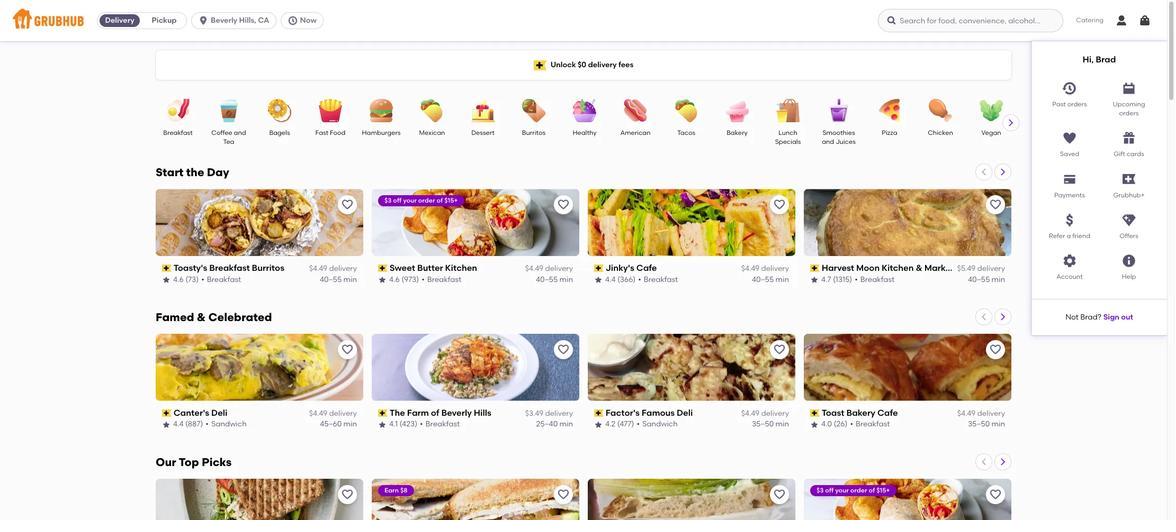 Task type: describe. For each thing, give the bounding box(es) containing it.
juices
[[836, 138, 856, 146]]

$3.49
[[525, 409, 543, 418]]

$15+ for topmost sweet butter kitchen logo
[[444, 197, 458, 204]]

$4.49 for sweet butter kitchen
[[525, 264, 543, 273]]

4.2
[[605, 420, 616, 429]]

star icon image for toasty's breakfast burritos
[[162, 276, 171, 284]]

and for smoothies and juices
[[822, 138, 834, 146]]

$3 for sweet butter kitchen logo to the right
[[817, 487, 824, 495]]

harvest moon kitchen & marketplace
[[822, 263, 978, 273]]

grubhub+
[[1113, 192, 1145, 199]]

caret left icon image for our top picks
[[980, 458, 988, 466]]

delivery
[[105, 16, 134, 25]]

save this restaurant image for the farm of beverly hills logo
[[557, 344, 570, 356]]

1 horizontal spatial $3 off your order of $15+
[[817, 487, 890, 495]]

$0
[[578, 60, 586, 69]]

past
[[1052, 100, 1066, 108]]

star icon image for harvest moon kitchen & marketplace
[[810, 276, 819, 284]]

svg image for account
[[1062, 254, 1077, 269]]

subscription pass image for day
[[378, 265, 387, 272]]

save this restaurant button for factor's famous deli logo
[[770, 340, 789, 360]]

min for jinky's cafe
[[776, 275, 789, 284]]

subscription pass image for canter's deli
[[162, 410, 171, 417]]

breakfast for toast bakery cafe
[[856, 420, 890, 429]]

delivery for sweet butter kitchen
[[545, 264, 573, 273]]

farm
[[407, 408, 429, 418]]

$4.49 for toasty's breakfast burritos
[[309, 264, 327, 273]]

smoothies and juices
[[822, 129, 856, 146]]

brad for hi,
[[1096, 55, 1116, 65]]

hills
[[474, 408, 491, 418]]

4.4 for canter's deli
[[173, 420, 183, 429]]

save this restaurant image for harvest moon kitchen & marketplace
[[989, 199, 1002, 211]]

subscription pass image for jinky's cafe
[[594, 265, 604, 272]]

tacos image
[[668, 99, 705, 122]]

and for coffee and tea
[[234, 129, 246, 137]]

0 horizontal spatial &
[[197, 311, 206, 324]]

sign
[[1104, 313, 1119, 322]]

famous
[[642, 408, 675, 418]]

min for sweet butter kitchen
[[560, 275, 573, 284]]

4.4 (887)
[[173, 420, 203, 429]]

a
[[1067, 233, 1071, 240]]

40–55 min for sweet butter kitchen
[[536, 275, 573, 284]]

svg image for gift cards
[[1122, 131, 1136, 146]]

sweet
[[390, 263, 415, 273]]

orders for upcoming orders
[[1119, 110, 1139, 117]]

1 deli from the left
[[211, 408, 227, 418]]

• for bakery
[[850, 420, 853, 429]]

caret right icon image for celebrated
[[999, 313, 1007, 321]]

factor's famous deli
[[606, 408, 693, 418]]

help button
[[1099, 250, 1159, 282]]

star icon image for toast bakery cafe
[[810, 421, 819, 429]]

(1315)
[[833, 275, 852, 284]]

$5.49 delivery
[[957, 264, 1005, 273]]

celebrated
[[208, 311, 272, 324]]

grubhub+ button
[[1099, 168, 1159, 200]]

35–50 min for toast bakery cafe
[[968, 420, 1005, 429]]

off for topmost sweet butter kitchen logo
[[393, 197, 402, 204]]

food
[[330, 129, 345, 137]]

40–55 for toasty's breakfast burritos
[[320, 275, 342, 284]]

40–55 for sweet butter kitchen
[[536, 275, 558, 284]]

order for topmost sweet butter kitchen logo
[[418, 197, 435, 204]]

help
[[1122, 274, 1136, 281]]

35–50 min for factor's famous deli
[[752, 420, 789, 429]]

1 horizontal spatial beverly
[[441, 408, 472, 418]]

35–50 for factor's famous deli
[[752, 420, 774, 429]]

• breakfast for breakfast
[[201, 275, 241, 284]]

save this restaurant image for factor's famous deli
[[773, 344, 786, 356]]

4.4 (366)
[[605, 275, 636, 284]]

tacos
[[677, 129, 695, 137]]

dessert image
[[464, 99, 502, 122]]

$3 for topmost sweet butter kitchen logo
[[384, 197, 392, 204]]

0 vertical spatial &
[[916, 263, 922, 273]]

past orders
[[1052, 100, 1087, 108]]

account link
[[1040, 250, 1099, 282]]

our top picks
[[156, 456, 232, 469]]

25–40 min
[[536, 420, 573, 429]]

$3.49 delivery
[[525, 409, 573, 418]]

bagels image
[[261, 99, 298, 122]]

beverly hills, ca
[[211, 16, 269, 25]]

specials
[[775, 138, 801, 146]]

fast food
[[315, 129, 345, 137]]

orders for past orders
[[1067, 100, 1087, 108]]

• breakfast for farm
[[420, 420, 460, 429]]

35–50 for toast bakery cafe
[[968, 420, 990, 429]]

earn $8
[[384, 487, 408, 495]]

• for farm
[[420, 420, 423, 429]]

picks
[[202, 456, 232, 469]]

star icon image for sweet butter kitchen
[[378, 276, 387, 284]]

svg image for now
[[287, 15, 298, 26]]

• breakfast for bakery
[[850, 420, 890, 429]]

svg image for saved
[[1062, 131, 1077, 146]]

vegan
[[981, 129, 1001, 137]]

$5.49
[[957, 264, 976, 273]]

save this restaurant image for toasty's breakfast burritos
[[341, 199, 354, 211]]

moon
[[856, 263, 880, 273]]

1 horizontal spatial cafe
[[877, 408, 898, 418]]

(973)
[[401, 275, 419, 284]]

not brad ? sign out
[[1066, 313, 1133, 322]]

catering button
[[1069, 9, 1111, 33]]

lazy daisy of beverly hills logo image
[[372, 479, 579, 521]]

caret left icon image for famed & celebrated
[[980, 313, 988, 321]]

25–40
[[536, 420, 558, 429]]

(73)
[[185, 275, 199, 284]]

kitchen for butter
[[445, 263, 477, 273]]

past orders link
[[1040, 77, 1099, 118]]

• for breakfast
[[201, 275, 204, 284]]

canter's deli logo image
[[156, 334, 363, 401]]

hamburgers image
[[363, 99, 400, 122]]

account
[[1057, 274, 1083, 281]]

1 horizontal spatial burritos
[[522, 129, 546, 137]]

the
[[186, 166, 204, 179]]

vegan image
[[973, 99, 1010, 122]]

min for the farm of beverly hills
[[560, 420, 573, 429]]

your for topmost sweet butter kitchen logo
[[403, 197, 417, 204]]

save this restaurant button for joe & the juice logo
[[338, 486, 357, 505]]

svg image for help
[[1122, 254, 1136, 269]]

(423)
[[400, 420, 417, 429]]

breakfast down breakfast image
[[163, 129, 193, 137]]

• for deli
[[206, 420, 209, 429]]

45–60
[[320, 420, 342, 429]]

tea
[[223, 138, 234, 146]]

1 vertical spatial bakery
[[846, 408, 875, 418]]

our
[[156, 456, 176, 469]]

breakfast for toasty's breakfast burritos
[[207, 275, 241, 284]]

$4.49 delivery for toast bakery cafe
[[957, 409, 1005, 418]]

svg image right catering button
[[1115, 14, 1128, 27]]

pickup button
[[142, 12, 186, 29]]

?
[[1098, 313, 1101, 322]]

• for butter
[[422, 275, 425, 284]]

caret right icon image for picks
[[999, 458, 1007, 466]]

star icon image for canter's deli
[[162, 421, 171, 429]]

4.7
[[821, 275, 831, 284]]

american image
[[617, 99, 654, 122]]

4.1 (423)
[[389, 420, 417, 429]]

factor's famous deli logo image
[[588, 334, 795, 401]]

fast food image
[[312, 99, 349, 122]]

day
[[207, 166, 229, 179]]

top
[[179, 456, 199, 469]]

coffee
[[211, 129, 232, 137]]

start the day
[[156, 166, 229, 179]]

toast
[[822, 408, 844, 418]]

min for factor's famous deli
[[776, 420, 789, 429]]

harvest moon kitchen & marketplace logo image
[[804, 189, 1011, 256]]

toasty's breakfast burritos logo image
[[156, 189, 363, 256]]

chicken
[[928, 129, 953, 137]]

saved
[[1060, 151, 1079, 158]]

delivery for harvest moon kitchen & marketplace
[[977, 264, 1005, 273]]

• breakfast for cafe
[[638, 275, 678, 284]]

out
[[1121, 313, 1133, 322]]

sandwich for famous
[[642, 420, 678, 429]]

jinky's cafe logo image
[[588, 189, 795, 256]]

famed
[[156, 311, 194, 324]]

pizza
[[882, 129, 897, 137]]

healthy image
[[566, 99, 603, 122]]

4.6 (73)
[[173, 275, 199, 284]]

$4.49 delivery for toasty's breakfast burritos
[[309, 264, 357, 273]]

4.7 (1315)
[[821, 275, 852, 284]]

• sandwich for famous
[[637, 420, 678, 429]]

save this restaurant button for jinky's cafe logo
[[770, 195, 789, 214]]

$8
[[400, 487, 408, 495]]

grubhub plus flag logo image for grubhub+
[[1123, 174, 1135, 184]]

bakery image
[[719, 99, 756, 122]]

gift cards
[[1114, 151, 1144, 158]]

the farm of beverly hills logo image
[[372, 334, 579, 401]]

save this restaurant button for the farm of beverly hills logo
[[554, 340, 573, 360]]



Task type: vqa. For each thing, say whether or not it's contained in the screenshot.


Task type: locate. For each thing, give the bounding box(es) containing it.
subscription pass image left jinky's
[[594, 265, 604, 272]]

3 40–55 from the left
[[752, 275, 774, 284]]

1 horizontal spatial orders
[[1119, 110, 1139, 117]]

now button
[[280, 12, 328, 29]]

1 vertical spatial sweet butter kitchen logo image
[[804, 479, 1011, 521]]

1 vertical spatial caret left icon image
[[980, 313, 988, 321]]

1 sandwich from the left
[[211, 420, 247, 429]]

bakery up (26)
[[846, 408, 875, 418]]

grubhub plus flag logo image left unlock at top left
[[534, 60, 546, 70]]

2 4.6 from the left
[[389, 275, 400, 284]]

burritos image
[[515, 99, 552, 122]]

svg image inside "past orders" link
[[1062, 81, 1077, 96]]

beverly left hills,
[[211, 16, 237, 25]]

healthy
[[573, 129, 597, 137]]

1 horizontal spatial 4.4
[[605, 275, 616, 284]]

1 vertical spatial orders
[[1119, 110, 1139, 117]]

40–55 for jinky's cafe
[[752, 275, 774, 284]]

svg image inside the offers link
[[1122, 213, 1136, 228]]

breakfast down sweet butter kitchen
[[427, 275, 461, 284]]

0 vertical spatial caret left icon image
[[980, 168, 988, 176]]

grubhub plus flag logo image
[[534, 60, 546, 70], [1123, 174, 1135, 184]]

0 vertical spatial beverly
[[211, 16, 237, 25]]

1 horizontal spatial 4.6
[[389, 275, 400, 284]]

burritos
[[522, 129, 546, 137], [252, 263, 284, 273]]

svg image inside account link
[[1062, 254, 1077, 269]]

svg image inside the gift cards link
[[1122, 131, 1136, 146]]

min for canter's deli
[[343, 420, 357, 429]]

delivery for toasty's breakfast burritos
[[329, 264, 357, 273]]

brad right hi,
[[1096, 55, 1116, 65]]

star icon image left 4.0
[[810, 421, 819, 429]]

1 vertical spatial 4.4
[[173, 420, 183, 429]]

canter's deli
[[174, 408, 227, 418]]

• for moon
[[855, 275, 858, 284]]

breakfast for jinky's cafe
[[644, 275, 678, 284]]

friend
[[1072, 233, 1090, 240]]

and inside smoothies and juices
[[822, 138, 834, 146]]

subscription pass image for celebrated
[[378, 410, 387, 417]]

joe & the juice logo image
[[156, 479, 363, 521]]

• breakfast for butter
[[422, 275, 461, 284]]

orders down upcoming
[[1119, 110, 1139, 117]]

0 vertical spatial bakery
[[727, 129, 748, 137]]

save this restaurant image for toast bakery cafe logo
[[989, 344, 1002, 356]]

0 horizontal spatial off
[[393, 197, 402, 204]]

brad for not
[[1080, 313, 1098, 322]]

beverly hills, ca button
[[191, 12, 280, 29]]

1 caret left icon image from the top
[[980, 168, 988, 176]]

4.6 left (73)
[[173, 275, 184, 284]]

0 horizontal spatial $15+
[[444, 197, 458, 204]]

fees
[[618, 60, 634, 69]]

save this restaurant button for canter's deli logo at the left bottom
[[338, 340, 357, 360]]

svg image for past orders
[[1062, 81, 1077, 96]]

• breakfast down moon
[[855, 275, 895, 284]]

0 horizontal spatial grubhub plus flag logo image
[[534, 60, 546, 70]]

1 vertical spatial beverly
[[441, 408, 472, 418]]

star icon image left 4.1
[[378, 421, 387, 429]]

grubhub plus flag logo image up grubhub+
[[1123, 174, 1135, 184]]

1 horizontal spatial 35–50
[[968, 420, 990, 429]]

1 vertical spatial and
[[822, 138, 834, 146]]

and inside coffee and tea
[[234, 129, 246, 137]]

4.4 left (887)
[[173, 420, 183, 429]]

upcoming orders
[[1113, 100, 1145, 117]]

1 horizontal spatial sweet butter kitchen logo image
[[804, 479, 1011, 521]]

4.6 for sweet butter kitchen
[[389, 275, 400, 284]]

0 horizontal spatial orders
[[1067, 100, 1087, 108]]

sandwich down canter's deli
[[211, 420, 247, 429]]

0 horizontal spatial $3 off your order of $15+
[[384, 197, 458, 204]]

1 horizontal spatial &
[[916, 263, 922, 273]]

1 40–55 from the left
[[320, 275, 342, 284]]

and up "tea"
[[234, 129, 246, 137]]

1 vertical spatial your
[[835, 487, 849, 495]]

sandwich
[[211, 420, 247, 429], [642, 420, 678, 429]]

2 35–50 from the left
[[968, 420, 990, 429]]

delivery for the farm of beverly hills
[[545, 409, 573, 418]]

0 horizontal spatial cafe
[[636, 263, 657, 273]]

order for sweet butter kitchen logo to the right
[[850, 487, 867, 495]]

star icon image for factor's famous deli
[[594, 421, 603, 429]]

1 horizontal spatial kitchen
[[882, 263, 914, 273]]

star icon image left 4.2
[[594, 421, 603, 429]]

refer
[[1049, 233, 1065, 240]]

offers
[[1120, 233, 1138, 240]]

0 vertical spatial grubhub plus flag logo image
[[534, 60, 546, 70]]

4.2 (477)
[[605, 420, 634, 429]]

deli right canter's
[[211, 408, 227, 418]]

breakfast down "toast bakery cafe"
[[856, 420, 890, 429]]

subscription pass image for toast bakery cafe
[[810, 410, 820, 417]]

1 horizontal spatial your
[[835, 487, 849, 495]]

payments
[[1054, 192, 1085, 199]]

0 vertical spatial cafe
[[636, 263, 657, 273]]

0 horizontal spatial order
[[418, 197, 435, 204]]

3 40–55 min from the left
[[752, 275, 789, 284]]

subscription pass image
[[162, 265, 171, 272], [594, 265, 604, 272], [810, 265, 820, 272], [162, 410, 171, 417], [810, 410, 820, 417]]

& right famed
[[197, 311, 206, 324]]

$4.49
[[309, 264, 327, 273], [525, 264, 543, 273], [741, 264, 759, 273], [309, 409, 327, 418], [741, 409, 759, 418], [957, 409, 976, 418]]

offers link
[[1099, 209, 1159, 241]]

$4.49 for jinky's cafe
[[741, 264, 759, 273]]

0 horizontal spatial kitchen
[[445, 263, 477, 273]]

• down farm
[[420, 420, 423, 429]]

orders inside "past orders" link
[[1067, 100, 1087, 108]]

svg image
[[1139, 14, 1151, 27], [198, 15, 209, 26], [287, 15, 298, 26], [887, 15, 897, 26], [1062, 172, 1077, 187], [1062, 213, 1077, 228]]

svg image inside upcoming orders link
[[1122, 81, 1136, 96]]

mexican image
[[414, 99, 451, 122]]

of for topmost sweet butter kitchen logo
[[437, 197, 443, 204]]

• breakfast down "toast bakery cafe"
[[850, 420, 890, 429]]

1 horizontal spatial $15+
[[877, 487, 890, 495]]

1 vertical spatial grubhub plus flag logo image
[[1123, 174, 1135, 184]]

harvest
[[822, 263, 854, 273]]

bakery down bakery image
[[727, 129, 748, 137]]

kitchen right butter
[[445, 263, 477, 273]]

save this restaurant button for uncle paulie's studio city logo
[[770, 486, 789, 505]]

• sandwich for deli
[[206, 420, 247, 429]]

beverly left "hills"
[[441, 408, 472, 418]]

toasty's
[[174, 263, 207, 273]]

1 35–50 min from the left
[[752, 420, 789, 429]]

now
[[300, 16, 317, 25]]

lunch
[[779, 129, 797, 137]]

subscription pass image left 'the'
[[378, 410, 387, 417]]

svg image
[[1115, 14, 1128, 27], [1062, 81, 1077, 96], [1122, 81, 1136, 96], [1062, 131, 1077, 146], [1122, 131, 1136, 146], [1122, 213, 1136, 228], [1062, 254, 1077, 269], [1122, 254, 1136, 269]]

0 horizontal spatial 35–50
[[752, 420, 774, 429]]

1 vertical spatial cafe
[[877, 408, 898, 418]]

$4.49 for factor's famous deli
[[741, 409, 759, 418]]

subscription pass image left canter's
[[162, 410, 171, 417]]

your for sweet butter kitchen logo to the right
[[835, 487, 849, 495]]

svg image for payments
[[1062, 172, 1077, 187]]

save this restaurant image
[[773, 199, 786, 211], [557, 344, 570, 356], [989, 344, 1002, 356], [557, 489, 570, 501], [773, 489, 786, 501], [989, 489, 1002, 501]]

svg image for refer a friend
[[1062, 213, 1077, 228]]

burritos down toasty's breakfast burritos logo
[[252, 263, 284, 273]]

american
[[620, 129, 651, 137]]

svg image inside now button
[[287, 15, 298, 26]]

0 horizontal spatial your
[[403, 197, 417, 204]]

and down the smoothies
[[822, 138, 834, 146]]

4.6 down sweet
[[389, 275, 400, 284]]

svg image inside payments link
[[1062, 172, 1077, 187]]

caret right icon image
[[1007, 119, 1015, 127], [999, 168, 1007, 176], [999, 313, 1007, 321], [999, 458, 1007, 466]]

40–55
[[320, 275, 342, 284], [536, 275, 558, 284], [752, 275, 774, 284], [968, 275, 990, 284]]

delivery button
[[97, 12, 142, 29]]

subscription pass image left the harvest
[[810, 265, 820, 272]]

uncle paulie's studio city logo image
[[588, 479, 795, 521]]

subscription pass image
[[378, 265, 387, 272], [378, 410, 387, 417], [594, 410, 604, 417]]

svg image for upcoming orders
[[1122, 81, 1136, 96]]

unlock $0 delivery fees
[[551, 60, 634, 69]]

0 horizontal spatial beverly
[[211, 16, 237, 25]]

cards
[[1127, 151, 1144, 158]]

beverly inside button
[[211, 16, 237, 25]]

svg image up "past orders" at the top of page
[[1062, 81, 1077, 96]]

svg image up account
[[1062, 254, 1077, 269]]

(26)
[[834, 420, 848, 429]]

ca
[[258, 16, 269, 25]]

0 vertical spatial off
[[393, 197, 402, 204]]

$15+
[[444, 197, 458, 204], [877, 487, 890, 495]]

2 • sandwich from the left
[[637, 420, 678, 429]]

2 40–55 from the left
[[536, 275, 558, 284]]

4 40–55 from the left
[[968, 275, 990, 284]]

0 horizontal spatial burritos
[[252, 263, 284, 273]]

• right "(366)"
[[638, 275, 641, 284]]

subscription pass image left the toast
[[810, 410, 820, 417]]

delivery for canter's deli
[[329, 409, 357, 418]]

grubhub plus flag logo image for unlock $0 delivery fees
[[534, 60, 546, 70]]

toasty's breakfast burritos
[[174, 263, 284, 273]]

subscription pass image for toasty's breakfast burritos
[[162, 265, 171, 272]]

1 horizontal spatial order
[[850, 487, 867, 495]]

$4.49 delivery
[[309, 264, 357, 273], [525, 264, 573, 273], [741, 264, 789, 273], [309, 409, 357, 418], [741, 409, 789, 418], [957, 409, 1005, 418]]

4.4
[[605, 275, 616, 284], [173, 420, 183, 429]]

svg image up the help
[[1122, 254, 1136, 269]]

2 35–50 min from the left
[[968, 420, 1005, 429]]

star icon image left 4.4 (366)
[[594, 276, 603, 284]]

0 vertical spatial brad
[[1096, 55, 1116, 65]]

1 horizontal spatial off
[[825, 487, 834, 495]]

coffee and tea
[[211, 129, 246, 146]]

$15+ for sweet butter kitchen logo to the right
[[877, 487, 890, 495]]

svg image inside refer a friend "button"
[[1062, 213, 1077, 228]]

gift cards link
[[1099, 127, 1159, 159]]

1 vertical spatial $3 off your order of $15+
[[817, 487, 890, 495]]

0 horizontal spatial 35–50 min
[[752, 420, 789, 429]]

0 vertical spatial $15+
[[444, 197, 458, 204]]

star icon image left 4.7
[[810, 276, 819, 284]]

min for toasty's breakfast burritos
[[343, 275, 357, 284]]

1 horizontal spatial deli
[[677, 408, 693, 418]]

breakfast down toasty's breakfast burritos
[[207, 275, 241, 284]]

• breakfast down toasty's breakfast burritos
[[201, 275, 241, 284]]

breakfast down jinky's cafe
[[644, 275, 678, 284]]

canter's
[[174, 408, 209, 418]]

• breakfast down jinky's cafe
[[638, 275, 678, 284]]

• right (73)
[[201, 275, 204, 284]]

0 vertical spatial and
[[234, 129, 246, 137]]

svg image up saved
[[1062, 131, 1077, 146]]

0 vertical spatial $3 off your order of $15+
[[384, 197, 458, 204]]

0 horizontal spatial deli
[[211, 408, 227, 418]]

hi,
[[1083, 55, 1094, 65]]

star icon image for jinky's cafe
[[594, 276, 603, 284]]

svg image up upcoming
[[1122, 81, 1136, 96]]

the farm of beverly hills
[[390, 408, 491, 418]]

$4.49 delivery for sweet butter kitchen
[[525, 264, 573, 273]]

1 horizontal spatial sandwich
[[642, 420, 678, 429]]

of
[[437, 197, 443, 204], [431, 408, 439, 418], [869, 487, 875, 495]]

2 vertical spatial of
[[869, 487, 875, 495]]

star icon image for the farm of beverly hills
[[378, 421, 387, 429]]

lunch specials image
[[769, 99, 807, 122]]

0 horizontal spatial • sandwich
[[206, 420, 247, 429]]

1 vertical spatial &
[[197, 311, 206, 324]]

0 vertical spatial your
[[403, 197, 417, 204]]

40–55 min for jinky's cafe
[[752, 275, 789, 284]]

2 caret left icon image from the top
[[980, 313, 988, 321]]

• breakfast for moon
[[855, 275, 895, 284]]

2 kitchen from the left
[[882, 263, 914, 273]]

subscription pass image left factor's
[[594, 410, 604, 417]]

1 35–50 from the left
[[752, 420, 774, 429]]

4.6 for toasty's breakfast burritos
[[173, 275, 184, 284]]

0 horizontal spatial sweet butter kitchen logo image
[[372, 189, 579, 256]]

and
[[234, 129, 246, 137], [822, 138, 834, 146]]

star icon image left 4.6 (73)
[[162, 276, 171, 284]]

(366)
[[617, 275, 636, 284]]

hamburgers
[[362, 129, 401, 137]]

• for famous
[[637, 420, 640, 429]]

1 horizontal spatial grubhub plus flag logo image
[[1123, 174, 1135, 184]]

4.4 down jinky's
[[605, 275, 616, 284]]

save this restaurant button for harvest moon kitchen & marketplace logo
[[986, 195, 1005, 214]]

star icon image left the 4.6 (973)
[[378, 276, 387, 284]]

breakfast for sweet butter kitchen
[[427, 275, 461, 284]]

kitchen for moon
[[882, 263, 914, 273]]

• sandwich down famous
[[637, 420, 678, 429]]

lunch specials
[[775, 129, 801, 146]]

cafe right jinky's
[[636, 263, 657, 273]]

svg image inside help button
[[1122, 254, 1136, 269]]

bakery
[[727, 129, 748, 137], [846, 408, 875, 418]]

upcoming
[[1113, 100, 1145, 108]]

0 vertical spatial $3
[[384, 197, 392, 204]]

breakfast down the farm of beverly hills
[[426, 420, 460, 429]]

smoothies and juices image
[[820, 99, 857, 122]]

pizza image
[[871, 99, 908, 122]]

• breakfast down the farm of beverly hills
[[420, 420, 460, 429]]

• breakfast
[[201, 275, 241, 284], [422, 275, 461, 284], [638, 275, 678, 284], [855, 275, 895, 284], [420, 420, 460, 429], [850, 420, 890, 429]]

orders inside upcoming orders
[[1119, 110, 1139, 117]]

breakfast for harvest moon kitchen & marketplace
[[860, 275, 895, 284]]

grubhub plus flag logo image inside grubhub+ button
[[1123, 174, 1135, 184]]

deli
[[211, 408, 227, 418], [677, 408, 693, 418]]

• breakfast down sweet butter kitchen
[[422, 275, 461, 284]]

4.4 for jinky's cafe
[[605, 275, 616, 284]]

0 vertical spatial sweet butter kitchen logo image
[[372, 189, 579, 256]]

cafe down toast bakery cafe logo
[[877, 408, 898, 418]]

bagels
[[269, 129, 290, 137]]

1 vertical spatial burritos
[[252, 263, 284, 273]]

smoothies
[[823, 129, 855, 137]]

butter
[[417, 263, 443, 273]]

$3 off your order of $15+
[[384, 197, 458, 204], [817, 487, 890, 495]]

1 horizontal spatial 35–50 min
[[968, 420, 1005, 429]]

• right (26)
[[850, 420, 853, 429]]

40–55 min for toasty's breakfast burritos
[[320, 275, 357, 284]]

0 horizontal spatial sandwich
[[211, 420, 247, 429]]

min for toast bakery cafe
[[992, 420, 1005, 429]]

0 vertical spatial 4.4
[[605, 275, 616, 284]]

1 horizontal spatial and
[[822, 138, 834, 146]]

breakfast image
[[159, 99, 196, 122]]

coffee and tea image
[[210, 99, 247, 122]]

2 sandwich from the left
[[642, 420, 678, 429]]

deli right famous
[[677, 408, 693, 418]]

• sandwich
[[206, 420, 247, 429], [637, 420, 678, 429]]

caret left icon image
[[980, 168, 988, 176], [980, 313, 988, 321], [980, 458, 988, 466]]

orders
[[1067, 100, 1087, 108], [1119, 110, 1139, 117]]

(887)
[[185, 420, 203, 429]]

min for harvest moon kitchen & marketplace
[[992, 275, 1005, 284]]

2 deli from the left
[[677, 408, 693, 418]]

caret right icon image for day
[[999, 168, 1007, 176]]

1 horizontal spatial bakery
[[846, 408, 875, 418]]

unlock
[[551, 60, 576, 69]]

breakfast for the farm of beverly hills
[[426, 420, 460, 429]]

0 horizontal spatial bakery
[[727, 129, 748, 137]]

svg image inside saved link
[[1062, 131, 1077, 146]]

save this restaurant image
[[341, 199, 354, 211], [557, 199, 570, 211], [989, 199, 1002, 211], [341, 344, 354, 356], [773, 344, 786, 356], [341, 489, 354, 501]]

breakfast down moon
[[860, 275, 895, 284]]

save this restaurant button
[[338, 195, 357, 214], [554, 195, 573, 214], [770, 195, 789, 214], [986, 195, 1005, 214], [338, 340, 357, 360], [554, 340, 573, 360], [770, 340, 789, 360], [986, 340, 1005, 360], [338, 486, 357, 505], [554, 486, 573, 505], [770, 486, 789, 505], [986, 486, 1005, 505]]

0 horizontal spatial 4.6
[[173, 275, 184, 284]]

2 vertical spatial caret left icon image
[[980, 458, 988, 466]]

• for cafe
[[638, 275, 641, 284]]

1 • sandwich from the left
[[206, 420, 247, 429]]

refer a friend button
[[1040, 209, 1099, 241]]

• sandwich down canter's deli
[[206, 420, 247, 429]]

1 vertical spatial $15+
[[877, 487, 890, 495]]

orders right past
[[1067, 100, 1087, 108]]

star icon image left 4.4 (887)
[[162, 421, 171, 429]]

0 vertical spatial burritos
[[522, 129, 546, 137]]

toast bakery cafe
[[822, 408, 898, 418]]

refer a friend
[[1049, 233, 1090, 240]]

1 horizontal spatial $3
[[817, 487, 824, 495]]

0 horizontal spatial and
[[234, 129, 246, 137]]

0 vertical spatial of
[[437, 197, 443, 204]]

subscription pass image left sweet
[[378, 265, 387, 272]]

catering
[[1076, 17, 1104, 24]]

1 vertical spatial brad
[[1080, 313, 1098, 322]]

1 40–55 min from the left
[[320, 275, 357, 284]]

• right (477) at the bottom right
[[637, 420, 640, 429]]

toast bakery cafe logo image
[[804, 334, 1011, 401]]

subscription pass image left "toasty's"
[[162, 265, 171, 272]]

1 horizontal spatial • sandwich
[[637, 420, 678, 429]]

4 40–55 min from the left
[[968, 275, 1005, 284]]

svg image inside the beverly hills, ca button
[[198, 15, 209, 26]]

brad
[[1096, 55, 1116, 65], [1080, 313, 1098, 322]]

your
[[403, 197, 417, 204], [835, 487, 849, 495]]

svg image for beverly hills, ca
[[198, 15, 209, 26]]

burritos down burritos image
[[522, 129, 546, 137]]

$4.49 delivery for factor's famous deli
[[741, 409, 789, 418]]

svg image up the gift cards
[[1122, 131, 1136, 146]]

Search for food, convenience, alcohol... search field
[[878, 9, 1064, 32]]

1 vertical spatial $3
[[817, 487, 824, 495]]

kitchen right moon
[[882, 263, 914, 273]]

0 horizontal spatial 4.4
[[173, 420, 183, 429]]

of for sweet butter kitchen logo to the right
[[869, 487, 875, 495]]

1 vertical spatial off
[[825, 487, 834, 495]]

& left marketplace
[[916, 263, 922, 273]]

brad right not
[[1080, 313, 1098, 322]]

1 4.6 from the left
[[173, 275, 184, 284]]

• right (1315) at the right bottom of page
[[855, 275, 858, 284]]

jinky's
[[606, 263, 634, 273]]

save this restaurant button for toasty's breakfast burritos logo
[[338, 195, 357, 214]]

star icon image
[[162, 276, 171, 284], [378, 276, 387, 284], [594, 276, 603, 284], [810, 276, 819, 284], [162, 421, 171, 429], [378, 421, 387, 429], [594, 421, 603, 429], [810, 421, 819, 429]]

sweet butter kitchen logo image
[[372, 189, 579, 256], [804, 479, 1011, 521]]

0 horizontal spatial $3
[[384, 197, 392, 204]]

subscription pass image for harvest moon kitchen & marketplace
[[810, 265, 820, 272]]

gift
[[1114, 151, 1125, 158]]

jinky's cafe
[[606, 263, 657, 273]]

• right (887)
[[206, 420, 209, 429]]

3 caret left icon image from the top
[[980, 458, 988, 466]]

delivery for factor's famous deli
[[761, 409, 789, 418]]

pickup
[[152, 16, 177, 25]]

svg image for offers
[[1122, 213, 1136, 228]]

sign out button
[[1104, 308, 1133, 327]]

svg image up offers
[[1122, 213, 1136, 228]]

sandwich down famous
[[642, 420, 678, 429]]

main navigation navigation
[[0, 0, 1167, 336]]

chicken image
[[922, 99, 959, 122]]

1 vertical spatial of
[[431, 408, 439, 418]]

1 kitchen from the left
[[445, 263, 477, 273]]

2 40–55 min from the left
[[536, 275, 573, 284]]

hi, brad
[[1083, 55, 1116, 65]]

0 vertical spatial order
[[418, 197, 435, 204]]

4.6
[[173, 275, 184, 284], [389, 275, 400, 284]]

0 vertical spatial orders
[[1067, 100, 1087, 108]]

save this restaurant image for canter's deli
[[341, 344, 354, 356]]

1 vertical spatial order
[[850, 487, 867, 495]]

breakfast right "toasty's"
[[209, 263, 250, 273]]

sandwich for deli
[[211, 420, 247, 429]]

• right (973)
[[422, 275, 425, 284]]



